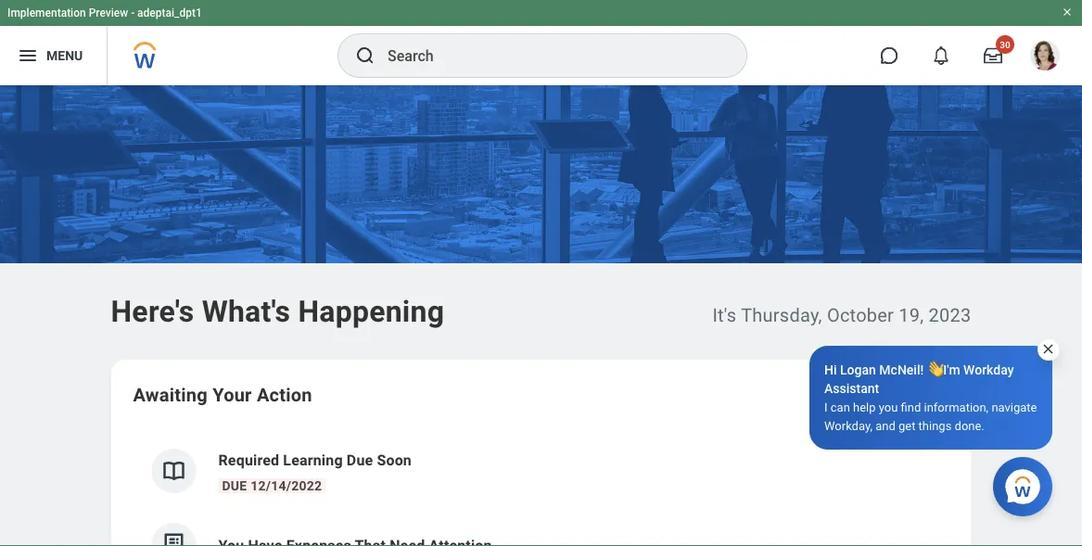 Task type: locate. For each thing, give the bounding box(es) containing it.
menu banner
[[0, 0, 1083, 85]]

awaiting
[[133, 384, 208, 406]]

it's thursday, october 19, 2023
[[713, 304, 972, 326]]

19,
[[899, 304, 924, 326]]

thursday,
[[741, 304, 823, 326]]

close environment banner image
[[1062, 6, 1073, 18]]

soon
[[377, 451, 412, 469]]

-
[[131, 6, 135, 19]]

happening
[[298, 294, 445, 329]]

logan
[[841, 362, 877, 378]]

0 horizontal spatial due
[[222, 478, 247, 494]]

due
[[347, 451, 373, 469], [222, 478, 247, 494]]

due down required
[[222, 478, 247, 494]]

learning
[[283, 451, 343, 469]]

action
[[257, 384, 312, 406]]

2023
[[929, 304, 972, 326]]

here's
[[111, 294, 194, 329]]

30
[[1000, 39, 1011, 50]]

navigate
[[992, 400, 1038, 414]]

things
[[919, 419, 952, 433]]

october
[[827, 304, 894, 326]]

information,
[[924, 400, 989, 414]]

search image
[[354, 45, 377, 67]]

hi
[[825, 362, 837, 378]]

notifications large image
[[932, 46, 951, 65]]

0 vertical spatial due
[[347, 451, 373, 469]]

inbox large image
[[984, 46, 1003, 65]]

profile logan mcneil image
[[1031, 41, 1060, 74]]

it's
[[713, 304, 737, 326]]

done.
[[955, 419, 985, 433]]

book open image
[[160, 457, 188, 485]]

workday,
[[825, 419, 873, 433]]

hi logan mcneil! 👋 i'm workday assistant i can help you find information, navigate workday, and get things done.
[[825, 362, 1038, 433]]

due left soon
[[347, 451, 373, 469]]

👋
[[927, 362, 940, 378]]

menu button
[[0, 26, 107, 85]]



Task type: vqa. For each thing, say whether or not it's contained in the screenshot.
list
no



Task type: describe. For each thing, give the bounding box(es) containing it.
30 button
[[973, 35, 1015, 76]]

justify image
[[17, 45, 39, 67]]

awaiting your action
[[133, 384, 312, 406]]

you
[[879, 400, 898, 414]]

i
[[825, 400, 828, 414]]

12/14/2022
[[251, 478, 322, 494]]

i'm
[[944, 362, 961, 378]]

x image
[[1042, 342, 1056, 356]]

adeptai_dpt1
[[137, 6, 202, 19]]

mcneil!
[[880, 362, 924, 378]]

here's what's happening main content
[[0, 85, 1083, 546]]

assistant
[[825, 381, 880, 396]]

your
[[213, 384, 252, 406]]

preview
[[89, 6, 128, 19]]

what's
[[202, 294, 291, 329]]

find
[[901, 400, 921, 414]]

Search Workday  search field
[[388, 35, 709, 76]]

1 horizontal spatial due
[[347, 451, 373, 469]]

and
[[876, 419, 896, 433]]

implementation
[[7, 6, 86, 19]]

can
[[831, 400, 851, 414]]

implementation preview -   adeptai_dpt1
[[7, 6, 202, 19]]

required learning due soon due 12/14/2022
[[218, 451, 412, 494]]

workday
[[964, 362, 1014, 378]]

help
[[854, 400, 876, 414]]

required
[[218, 451, 279, 469]]

get
[[899, 419, 916, 433]]

awaiting your action list
[[133, 434, 950, 546]]

1 vertical spatial due
[[222, 478, 247, 494]]

dashboard expenses image
[[160, 532, 188, 546]]

here's what's happening
[[111, 294, 445, 329]]

menu
[[46, 48, 83, 63]]



